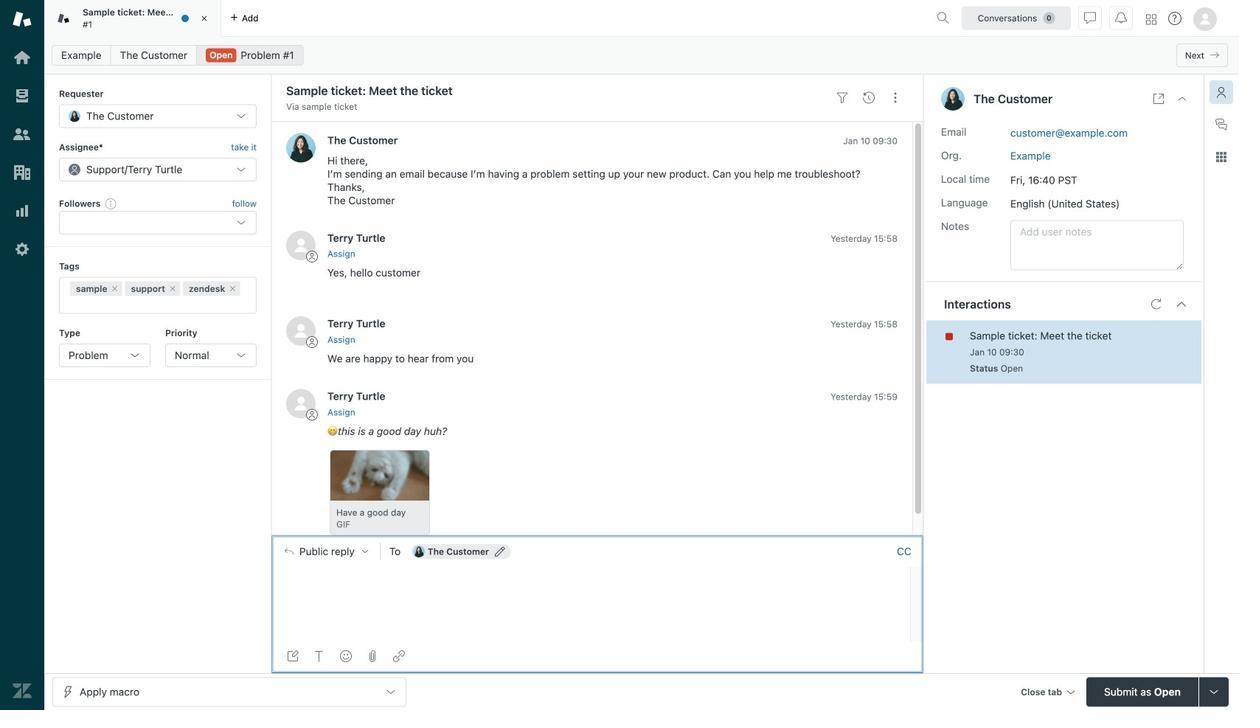 Task type: describe. For each thing, give the bounding box(es) containing it.
close image inside the 'tabs' tab list
[[197, 11, 212, 26]]

add attachment image
[[367, 651, 379, 663]]

yesterday 15:58 text field for third avatar from the bottom of the conversationlabel log
[[831, 233, 898, 244]]

zendesk support image
[[13, 10, 32, 29]]

view more details image
[[1153, 93, 1165, 105]]

2 remove image from the left
[[168, 285, 177, 293]]

tabs tab list
[[44, 0, 931, 37]]

customer@example.com image
[[413, 546, 425, 558]]

remove image
[[228, 285, 237, 293]]

insert emojis image
[[340, 651, 352, 663]]

get started image
[[13, 48, 32, 67]]

customer context image
[[1216, 86, 1228, 98]]

4 avatar image from the top
[[286, 389, 316, 419]]

main element
[[0, 0, 44, 711]]

customers image
[[13, 125, 32, 144]]

reporting image
[[13, 201, 32, 221]]

format text image
[[314, 651, 325, 663]]

1 avatar image from the top
[[286, 133, 316, 163]]

get help image
[[1169, 12, 1182, 25]]

Public reply composer text field
[[278, 567, 906, 598]]

info on adding followers image
[[105, 198, 117, 210]]

3 avatar image from the top
[[286, 317, 316, 346]]

displays possible ticket submission types image
[[1209, 687, 1220, 698]]

zendesk image
[[13, 682, 32, 701]]

add link (cmd k) image
[[393, 651, 405, 663]]

2 avatar image from the top
[[286, 231, 316, 260]]

apps image
[[1216, 151, 1228, 163]]

Subject field
[[283, 82, 826, 100]]



Task type: vqa. For each thing, say whether or not it's contained in the screenshot.
Open to the left
no



Task type: locate. For each thing, give the bounding box(es) containing it.
hide composer image
[[592, 530, 604, 541]]

1 vertical spatial jan 10 09:30 text field
[[970, 347, 1025, 358]]

Yesterday 15:58 text field
[[831, 233, 898, 244], [831, 319, 898, 330]]

notifications image
[[1116, 12, 1127, 24]]

edit user image
[[495, 547, 505, 557]]

1 horizontal spatial remove image
[[168, 285, 177, 293]]

organizations image
[[13, 163, 32, 182]]

remove image
[[110, 285, 119, 293], [168, 285, 177, 293]]

user image
[[942, 87, 965, 111]]

secondary element
[[44, 41, 1240, 70]]

Yesterday 15:59 text field
[[831, 392, 898, 402]]

0 horizontal spatial remove image
[[110, 285, 119, 293]]

2 yesterday 15:58 text field from the top
[[831, 319, 898, 330]]

0 vertical spatial jan 10 09:30 text field
[[844, 136, 898, 146]]

0 horizontal spatial jan 10 09:30 text field
[[844, 136, 898, 146]]

tab
[[44, 0, 221, 37]]

0 vertical spatial yesterday 15:58 text field
[[831, 233, 898, 244]]

draft mode image
[[287, 651, 299, 663]]

0 horizontal spatial close image
[[197, 11, 212, 26]]

1 vertical spatial close image
[[1177, 93, 1189, 105]]

1 vertical spatial yesterday 15:58 text field
[[831, 319, 898, 330]]

jan 10 09:30 text field inside conversationlabel log
[[844, 136, 898, 146]]

button displays agent's chat status as invisible. image
[[1085, 12, 1096, 24]]

admin image
[[13, 240, 32, 259]]

conversationlabel log
[[272, 121, 924, 555]]

1 horizontal spatial close image
[[1177, 93, 1189, 105]]

1 horizontal spatial jan 10 09:30 text field
[[970, 347, 1025, 358]]

have a good day.gif image
[[331, 451, 431, 501]]

0 vertical spatial close image
[[197, 11, 212, 26]]

zendesk products image
[[1147, 14, 1157, 25]]

1 yesterday 15:58 text field from the top
[[831, 233, 898, 244]]

1 remove image from the left
[[110, 285, 119, 293]]

Add user notes text field
[[1011, 220, 1184, 270]]

filter image
[[837, 92, 849, 104]]

views image
[[13, 86, 32, 106]]

events image
[[863, 92, 875, 104]]

close image
[[197, 11, 212, 26], [1177, 93, 1189, 105]]

Jan 10 09:30 text field
[[844, 136, 898, 146], [970, 347, 1025, 358]]

yesterday 15:58 text field for second avatar from the bottom
[[831, 319, 898, 330]]

avatar image
[[286, 133, 316, 163], [286, 231, 316, 260], [286, 317, 316, 346], [286, 389, 316, 419]]



